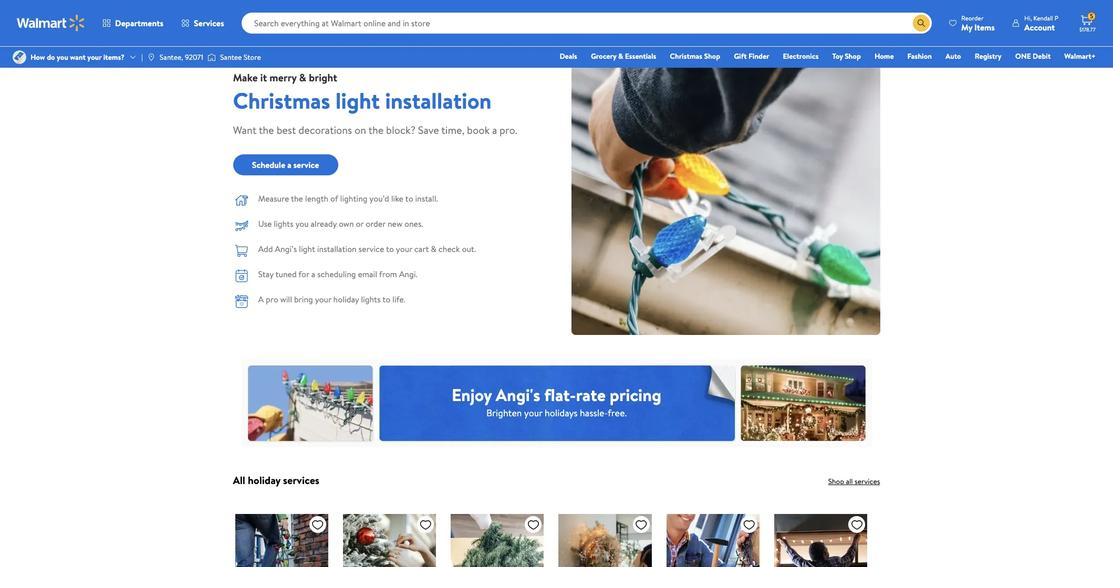 Task type: vqa. For each thing, say whether or not it's contained in the screenshot.
wedding
no



Task type: describe. For each thing, give the bounding box(es) containing it.
add to favorites list, christmas decor help service (2 hours) image
[[419, 519, 432, 532]]

fashion link
[[903, 50, 937, 62]]

check
[[439, 243, 460, 255]]

add to favorites list, christmas light installation (up to 150 ft) image
[[311, 519, 324, 532]]

grocery
[[591, 51, 617, 61]]

1 vertical spatial to
[[386, 243, 394, 255]]

hassle-
[[580, 406, 608, 420]]

measure the length of lighting you'd like to install.
[[258, 193, 438, 204]]

& inside 'link'
[[618, 51, 623, 61]]

or
[[356, 218, 364, 230]]

new
[[388, 218, 403, 230]]

add angi's light installation service to your cart & check out.
[[258, 243, 476, 255]]

you for want
[[57, 52, 68, 63]]

toy shop link
[[828, 50, 866, 62]]

schedule
[[252, 159, 285, 171]]

ones.
[[405, 218, 423, 230]]

angi.
[[399, 268, 417, 280]]

5 $178.77
[[1080, 12, 1096, 33]]

christmas decor removal service (2 hours) image
[[559, 514, 652, 567]]

net lights link
[[829, 5, 877, 26]]

registry
[[975, 51, 1002, 61]]

2 vertical spatial &
[[431, 243, 437, 255]]

light installation
[[314, 10, 367, 20]]

decorations
[[299, 123, 352, 137]]

the for best
[[259, 123, 274, 137]]

best
[[277, 123, 296, 137]]

christmas light installation (up to 150 ft) image
[[235, 514, 328, 567]]

make it merry & bright christmas light installation
[[233, 70, 492, 116]]

my
[[962, 21, 973, 33]]

pro.
[[500, 123, 517, 137]]

cart
[[414, 243, 429, 255]]

disassembly
[[661, 10, 698, 20]]

lights for led
[[799, 10, 817, 20]]

3 product group from the left
[[559, 493, 652, 567]]

home link
[[870, 50, 899, 62]]

all for the right 'shop all services' link
[[846, 477, 853, 487]]

add to favorites list, christmas decor removal service (2 hours) image
[[635, 519, 648, 532]]

email
[[358, 268, 377, 280]]

holidays
[[545, 406, 578, 420]]

all
[[233, 473, 245, 488]]

walmart+ link
[[1060, 50, 1101, 62]]

fashion
[[908, 51, 932, 61]]

lights for net
[[851, 10, 869, 20]]

decor setup
[[388, 10, 427, 20]]

toy
[[833, 51, 843, 61]]

you'd
[[370, 193, 389, 204]]

|
[[141, 52, 143, 63]]

light removal
[[513, 10, 556, 20]]

finder
[[749, 51, 770, 61]]

santee,
[[160, 52, 183, 63]]

christmas decor help service (2 hours) image
[[343, 514, 436, 567]]

merry
[[270, 70, 297, 85]]

christmas light removal (up to 150 ft) image
[[775, 514, 868, 567]]

will
[[280, 294, 292, 305]]

removal for decor removal
[[599, 10, 624, 20]]

tree disassembly
[[645, 10, 698, 20]]

debit
[[1033, 51, 1051, 61]]

deals
[[560, 51, 577, 61]]

how do you want your items?
[[30, 52, 125, 63]]

a
[[258, 294, 264, 305]]

kendall
[[1034, 13, 1053, 22]]

book
[[467, 123, 490, 137]]

tree for tree disassembly
[[645, 10, 659, 20]]

a pro will bring your holiday lights to life.
[[258, 294, 406, 305]]

tree haulaway
[[719, 10, 763, 20]]

net lights
[[838, 10, 869, 20]]

all for the top 'shop all services' link
[[259, 10, 266, 20]]

grocery & essentials link
[[586, 50, 661, 62]]

santee store
[[220, 52, 261, 63]]

account
[[1025, 21, 1055, 33]]

led lights
[[784, 10, 817, 20]]

bring
[[294, 294, 313, 305]]

services
[[194, 17, 224, 29]]

measure the length of lighting you'd like to install. image
[[233, 192, 250, 209]]

to for life.
[[383, 294, 391, 305]]

bright
[[309, 70, 337, 85]]

light for light removal
[[513, 10, 529, 20]]

use lights you already own or order new ones. image
[[233, 218, 250, 234]]

a pro will bring your holiday lights to life. image
[[233, 293, 250, 310]]

0 vertical spatial holiday
[[333, 294, 359, 305]]

2 vertical spatial installation
[[317, 243, 357, 255]]

walmart image
[[17, 15, 85, 32]]

to for install.
[[405, 193, 413, 204]]

reorder
[[962, 13, 984, 22]]

schedule a service button
[[233, 154, 338, 175]]

gift finder
[[734, 51, 770, 61]]

lights down email
[[361, 294, 381, 305]]

add to favorites list, artificial christmas tree setup image
[[527, 519, 540, 532]]

 image for santee store
[[208, 52, 216, 63]]

shop all services for the right 'shop all services' link
[[828, 477, 880, 487]]

add to favorites list, christmas light install & removal (up to 150 ft) image
[[743, 519, 756, 532]]

light inside the make it merry & bright christmas light installation
[[336, 85, 380, 116]]

length
[[305, 193, 328, 204]]

decor for decor removal
[[577, 10, 597, 20]]

92071
[[185, 52, 203, 63]]

reorder my items
[[962, 13, 995, 33]]

led
[[784, 10, 798, 20]]

angi's
[[496, 383, 540, 406]]

removal for light removal
[[531, 10, 556, 20]]

your right 'bring'
[[315, 294, 331, 305]]

2 vertical spatial a
[[311, 268, 315, 280]]

out.
[[462, 243, 476, 255]]

decor for decor setup
[[388, 10, 407, 20]]

santee
[[220, 52, 242, 63]]

5
[[1090, 12, 1094, 21]]

enjoy
[[452, 383, 492, 406]]

1 vertical spatial service
[[359, 243, 384, 255]]

search icon image
[[917, 19, 926, 27]]

flat-
[[544, 383, 576, 406]]

gift
[[734, 51, 747, 61]]

you for already
[[296, 218, 309, 230]]

your right want on the left of the page
[[87, 52, 102, 63]]

gift finder link
[[729, 50, 774, 62]]

do
[[47, 52, 55, 63]]

installation inside the make it merry & bright christmas light installation
[[385, 85, 492, 116]]



Task type: locate. For each thing, give the bounding box(es) containing it.
enjoy angi's flat-rate pricing. brighten your holidays hassle-free image
[[241, 358, 872, 449]]

shop all services up store
[[241, 10, 293, 20]]

christmas down the disassembly
[[670, 51, 703, 61]]

services for the top 'shop all services' link
[[268, 10, 293, 20]]

tuned
[[276, 268, 297, 280]]

items
[[975, 21, 995, 33]]

1 vertical spatial a
[[287, 159, 291, 171]]

shop
[[241, 10, 257, 20], [704, 51, 720, 61], [845, 51, 861, 61], [828, 477, 844, 487]]

tree for tree haulaway
[[719, 10, 733, 20]]

light up on
[[336, 85, 380, 116]]

lights right led
[[799, 10, 817, 20]]

the
[[259, 123, 274, 137], [369, 123, 384, 137], [291, 193, 303, 204]]

holiday down stay tuned for a scheduling email from angi.
[[333, 294, 359, 305]]

christmas
[[670, 51, 703, 61], [233, 85, 330, 116]]

free.
[[608, 406, 627, 420]]

essentials
[[625, 51, 656, 61]]

own
[[339, 218, 354, 230]]

2 decor from the left
[[577, 10, 597, 20]]

tree left haulaway
[[719, 10, 733, 20]]

1 product group from the left
[[343, 493, 436, 567]]

artificial christmas tree setup image
[[451, 514, 544, 567]]

2 horizontal spatial the
[[369, 123, 384, 137]]

services button
[[172, 11, 233, 36]]

shop all services link up store
[[233, 5, 302, 26]]

haulaway
[[735, 10, 763, 20]]

1 horizontal spatial decor
[[577, 10, 597, 20]]

1 vertical spatial christmas
[[233, 85, 330, 116]]

1 horizontal spatial product group
[[451, 493, 544, 567]]

tree left the disassembly
[[645, 10, 659, 20]]

the for length
[[291, 193, 303, 204]]

angi's
[[275, 243, 297, 255]]

light
[[314, 10, 330, 20], [513, 10, 529, 20]]

2 removal from the left
[[599, 10, 624, 20]]

add angi's light installation service to your cart and check out. image
[[233, 243, 250, 260]]

already
[[311, 218, 337, 230]]

1 removal from the left
[[531, 10, 556, 20]]

for
[[299, 268, 309, 280]]

& right cart
[[431, 243, 437, 255]]

measure
[[258, 193, 289, 204]]

0 horizontal spatial the
[[259, 123, 274, 137]]

$178.77
[[1080, 26, 1096, 33]]

& right merry
[[299, 70, 306, 85]]

1 vertical spatial shop all services
[[828, 477, 880, 487]]

3 tree from the left
[[719, 10, 733, 20]]

1 horizontal spatial a
[[311, 268, 315, 280]]

block?
[[386, 123, 416, 137]]

a left pro.
[[492, 123, 497, 137]]

a inside button
[[287, 159, 291, 171]]

decor setup link
[[379, 5, 435, 26]]

removal up the "grocery" at the top right of the page
[[599, 10, 624, 20]]

auto link
[[941, 50, 966, 62]]

shop inside the christmas shop link
[[704, 51, 720, 61]]

holiday right all
[[248, 473, 281, 488]]

one debit link
[[1011, 50, 1056, 62]]

1 horizontal spatial all
[[846, 477, 853, 487]]

hi,
[[1025, 13, 1032, 22]]

brighten
[[487, 406, 522, 420]]

want the best decorations on the block? save time, book a pro.
[[233, 123, 517, 137]]

save
[[418, 123, 439, 137]]

one
[[1016, 51, 1031, 61]]

0 horizontal spatial decor
[[388, 10, 407, 20]]

0 vertical spatial &
[[618, 51, 623, 61]]

1 decor from the left
[[388, 10, 407, 20]]

1 horizontal spatial you
[[296, 218, 309, 230]]

removal
[[531, 10, 556, 20], [599, 10, 624, 20]]

shop all services link
[[233, 5, 302, 26], [828, 477, 880, 487]]

a right schedule
[[287, 159, 291, 171]]

0 horizontal spatial  image
[[147, 53, 155, 61]]

1 horizontal spatial light
[[513, 10, 529, 20]]

grocery & essentials
[[591, 51, 656, 61]]

1 horizontal spatial the
[[291, 193, 303, 204]]

to left life.
[[383, 294, 391, 305]]

lights right net
[[851, 10, 869, 20]]

2 light from the left
[[513, 10, 529, 20]]

of
[[330, 193, 338, 204]]

auto
[[946, 51, 961, 61]]

0 vertical spatial installation
[[332, 10, 367, 20]]

1 horizontal spatial shop all services
[[828, 477, 880, 487]]

life.
[[393, 294, 406, 305]]

decor removal link
[[569, 5, 633, 26]]

0 horizontal spatial you
[[57, 52, 68, 63]]

services for the right 'shop all services' link
[[855, 477, 880, 487]]

service up length
[[293, 159, 319, 171]]

service inside button
[[293, 159, 319, 171]]

your inside enjoy angi's flat-rate pricing brighten your holidays hassle-free.
[[524, 406, 543, 420]]

tree left assembly
[[448, 10, 461, 20]]

product group
[[343, 493, 436, 567], [451, 493, 544, 567], [559, 493, 652, 567]]

shop inside 'shop all services' link
[[241, 10, 257, 20]]

toy shop
[[833, 51, 861, 61]]

time,
[[441, 123, 465, 137]]

1 horizontal spatial christmas
[[670, 51, 703, 61]]

order
[[366, 218, 386, 230]]

2 horizontal spatial &
[[618, 51, 623, 61]]

1 horizontal spatial service
[[359, 243, 384, 255]]

walmart+
[[1065, 51, 1096, 61]]

0 vertical spatial all
[[259, 10, 266, 20]]

shop all services link up add to favorites list, christmas light removal (up to 150 ft) icon
[[828, 477, 880, 487]]

add
[[258, 243, 273, 255]]

 image
[[13, 50, 26, 64]]

to up the from
[[386, 243, 394, 255]]

Search search field
[[242, 13, 932, 34]]

light for light installation
[[314, 10, 330, 20]]

light right angi's
[[299, 243, 315, 255]]

1 horizontal spatial &
[[431, 243, 437, 255]]

christmas shop
[[670, 51, 720, 61]]

christmas inside the make it merry & bright christmas light installation
[[233, 85, 330, 116]]

service
[[293, 159, 319, 171], [359, 243, 384, 255]]

make
[[233, 70, 258, 85]]

stay tuned for a scheduling email from angi.
[[258, 268, 417, 280]]

1 horizontal spatial removal
[[599, 10, 624, 20]]

the right on
[[369, 123, 384, 137]]

 image right |
[[147, 53, 155, 61]]

your left cart
[[396, 243, 412, 255]]

departments button
[[94, 11, 172, 36]]

add to favorites list, christmas light removal (up to 150 ft) image
[[851, 519, 864, 532]]

light removal link
[[505, 5, 565, 26]]

0 vertical spatial light
[[336, 85, 380, 116]]

2 tree from the left
[[645, 10, 659, 20]]

1 horizontal spatial tree
[[645, 10, 659, 20]]

next slide for navpills list image
[[847, 3, 872, 28]]

0 horizontal spatial light
[[299, 243, 315, 255]]

deals link
[[555, 50, 582, 62]]

0 horizontal spatial all
[[259, 10, 266, 20]]

you right do
[[57, 52, 68, 63]]

the left length
[[291, 193, 303, 204]]

electronics
[[783, 51, 819, 61]]

1 tree from the left
[[448, 10, 461, 20]]

lights for use
[[274, 218, 294, 230]]

0 vertical spatial to
[[405, 193, 413, 204]]

1 light from the left
[[314, 10, 330, 20]]

0 horizontal spatial shop all services
[[241, 10, 293, 20]]

use lights you already own or order new ones.
[[258, 218, 423, 230]]

santee, 92071
[[160, 52, 203, 63]]

0 horizontal spatial shop all services link
[[233, 5, 302, 26]]

2 horizontal spatial tree
[[719, 10, 733, 20]]

 image for santee, 92071
[[147, 53, 155, 61]]

a right for on the left
[[311, 268, 315, 280]]

installation
[[332, 10, 367, 20], [385, 85, 492, 116], [317, 243, 357, 255]]

& inside the make it merry & bright christmas light installation
[[299, 70, 306, 85]]

0 vertical spatial service
[[293, 159, 319, 171]]

departments
[[115, 17, 163, 29]]

christmas down merry
[[233, 85, 330, 116]]

1 vertical spatial installation
[[385, 85, 492, 116]]

0 horizontal spatial service
[[293, 159, 319, 171]]

scheduling
[[317, 268, 356, 280]]

0 horizontal spatial christmas
[[233, 85, 330, 116]]

all up store
[[259, 10, 266, 20]]

shop all services up add to favorites list, christmas light removal (up to 150 ft) icon
[[828, 477, 880, 487]]

christmas light install & removal (up to 150 ft) image
[[667, 514, 760, 567]]

2 horizontal spatial product group
[[559, 493, 652, 567]]

0 horizontal spatial removal
[[531, 10, 556, 20]]

1 vertical spatial you
[[296, 218, 309, 230]]

0 horizontal spatial tree
[[448, 10, 461, 20]]

to
[[405, 193, 413, 204], [386, 243, 394, 255], [383, 294, 391, 305]]

to right like
[[405, 193, 413, 204]]

enjoy angi's flat-rate pricing brighten your holidays hassle-free.
[[452, 383, 662, 420]]

it
[[260, 70, 267, 85]]

all holiday services
[[233, 473, 320, 488]]

rate
[[576, 383, 606, 406]]

1 horizontal spatial holiday
[[333, 294, 359, 305]]

your
[[87, 52, 102, 63], [396, 243, 412, 255], [315, 294, 331, 305], [524, 406, 543, 420]]

tree disassembly link
[[637, 5, 707, 26]]

1 horizontal spatial shop all services link
[[828, 477, 880, 487]]

lights right use
[[274, 218, 294, 230]]

decor left setup
[[388, 10, 407, 20]]

on
[[355, 123, 366, 137]]

shop inside toy shop link
[[845, 51, 861, 61]]

0 horizontal spatial &
[[299, 70, 306, 85]]

0 horizontal spatial a
[[287, 159, 291, 171]]

2 horizontal spatial a
[[492, 123, 497, 137]]

2 vertical spatial to
[[383, 294, 391, 305]]

0 vertical spatial you
[[57, 52, 68, 63]]

stay
[[258, 268, 274, 280]]

0 horizontal spatial holiday
[[248, 473, 281, 488]]

one debit
[[1016, 51, 1051, 61]]

service up email
[[359, 243, 384, 255]]

1 vertical spatial light
[[299, 243, 315, 255]]

0 horizontal spatial light
[[314, 10, 330, 20]]

1 vertical spatial holiday
[[248, 473, 281, 488]]

1 vertical spatial all
[[846, 477, 853, 487]]

tree for tree assembly
[[448, 10, 461, 20]]

1 horizontal spatial light
[[336, 85, 380, 116]]

all up add to favorites list, christmas light removal (up to 150 ft) icon
[[846, 477, 853, 487]]

items?
[[103, 52, 125, 63]]

1 horizontal spatial  image
[[208, 52, 216, 63]]

light installation link
[[306, 5, 375, 26]]

2 product group from the left
[[451, 493, 544, 567]]

home
[[875, 51, 894, 61]]

stay tuned for a scheduling email from angi. image
[[233, 268, 250, 285]]

want
[[233, 123, 257, 137]]

like
[[391, 193, 404, 204]]

1 vertical spatial shop all services link
[[828, 477, 880, 487]]

decor up the "grocery" at the top right of the page
[[577, 10, 597, 20]]

setup
[[409, 10, 427, 20]]

your left 'holidays'
[[524, 406, 543, 420]]

 image right 92071
[[208, 52, 216, 63]]

led lights link
[[776, 5, 825, 26]]

0 vertical spatial shop all services link
[[233, 5, 302, 26]]

removal up deals link
[[531, 10, 556, 20]]

0 vertical spatial christmas
[[670, 51, 703, 61]]

0 horizontal spatial product group
[[343, 493, 436, 567]]

registry link
[[970, 50, 1007, 62]]

the left best
[[259, 123, 274, 137]]

0 vertical spatial a
[[492, 123, 497, 137]]

Walmart Site-Wide search field
[[242, 13, 932, 34]]

lighting
[[340, 193, 368, 204]]

 image
[[208, 52, 216, 63], [147, 53, 155, 61]]

want
[[70, 52, 86, 63]]

& right the "grocery" at the top right of the page
[[618, 51, 623, 61]]

use
[[258, 218, 272, 230]]

holiday
[[333, 294, 359, 305], [248, 473, 281, 488]]

1 vertical spatial &
[[299, 70, 306, 85]]

0 vertical spatial shop all services
[[241, 10, 293, 20]]

schedule a service
[[252, 159, 319, 171]]

you left already
[[296, 218, 309, 230]]

store
[[244, 52, 261, 63]]

shop all services for the top 'shop all services' link
[[241, 10, 293, 20]]



